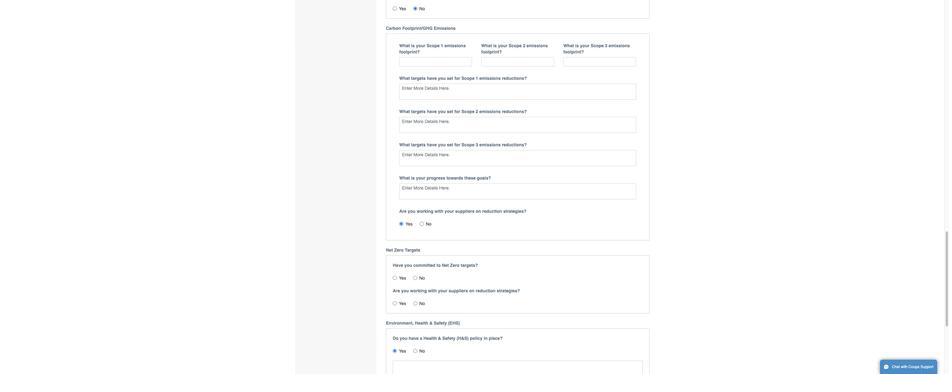 Task type: vqa. For each thing, say whether or not it's contained in the screenshot.
WHAT IS YOUR PROGRESS TOWARDS THESE GOALS?
yes



Task type: describe. For each thing, give the bounding box(es) containing it.
what targets have you set for scope 3 emissions reductions?
[[399, 143, 527, 148]]

1 vertical spatial net
[[442, 263, 449, 268]]

1 vertical spatial on
[[469, 289, 475, 294]]

your for what is your scope 2 emissions footprint?
[[498, 43, 508, 48]]

emissions inside what is your scope 3 emissions footprint?
[[609, 43, 630, 48]]

is for what is your scope 1 emissions footprint?
[[411, 43, 415, 48]]

1 vertical spatial suppliers
[[449, 289, 468, 294]]

do
[[393, 336, 399, 341]]

targets for what targets have you set for scope 1 emissions reductions?
[[411, 76, 426, 81]]

targets for what targets have you set for scope 2 emissions reductions?
[[411, 109, 426, 114]]

scope inside what is your scope 3 emissions footprint?
[[591, 43, 604, 48]]

carbon
[[386, 26, 401, 31]]

what targets have you set for scope 1 emissions reductions?
[[399, 76, 527, 81]]

1 horizontal spatial &
[[438, 336, 441, 341]]

targets for what targets have you set for scope 3 emissions reductions?
[[411, 143, 426, 148]]

footprint/ghg
[[402, 26, 433, 31]]

chat
[[892, 365, 900, 370]]

What is your Scope 1 emissions footprint? text field
[[399, 57, 472, 67]]

policy
[[470, 336, 483, 341]]

1 horizontal spatial zero
[[450, 263, 460, 268]]

What targets have you set for Scope 1 emissions reductions? text field
[[399, 84, 636, 100]]

carbon footprint/ghg emissions
[[386, 26, 456, 31]]

What is your progress towards these goals? text field
[[399, 184, 636, 200]]

is for what is your scope 3 emissions footprint?
[[575, 43, 579, 48]]

have you committed to net zero targets?
[[393, 263, 478, 268]]

2 inside what is your scope 2 emissions footprint?
[[523, 43, 526, 48]]

a
[[420, 336, 422, 341]]

0 horizontal spatial net
[[386, 248, 393, 253]]

0 horizontal spatial 3
[[476, 143, 478, 148]]

have for what targets have you set for scope 1 emissions reductions?
[[427, 76, 437, 81]]

yes up the targets
[[406, 222, 413, 227]]

1 vertical spatial safety
[[442, 336, 456, 341]]

1 vertical spatial working
[[410, 289, 427, 294]]

targets?
[[461, 263, 478, 268]]

is for what is your scope 2 emissions footprint?
[[493, 43, 497, 48]]

reductions? for what targets have you set for scope 3 emissions reductions?
[[502, 143, 527, 148]]

footprint? for what is your scope 1 emissions footprint?
[[399, 49, 420, 54]]

to
[[437, 263, 441, 268]]

What targets have you set for Scope 2 emissions reductions? text field
[[399, 117, 636, 133]]

0 vertical spatial are you working with your suppliers on reduction strategies?
[[399, 209, 527, 214]]

What is your Scope 2 emissions footprint? text field
[[481, 57, 554, 67]]

what is your progress towards these goals?
[[399, 176, 491, 181]]

0 vertical spatial health
[[415, 321, 428, 326]]

your for what is your scope 3 emissions footprint?
[[580, 43, 590, 48]]

footprint? for what is your scope 3 emissions footprint?
[[564, 49, 584, 54]]

1 vertical spatial are you working with your suppliers on reduction strategies?
[[393, 289, 520, 294]]

have
[[393, 263, 403, 268]]

these
[[464, 176, 476, 181]]

towards
[[447, 176, 463, 181]]

emissions inside what is your scope 1 emissions footprint?
[[445, 43, 466, 48]]

set for 1
[[447, 76, 453, 81]]

0 vertical spatial with
[[435, 209, 443, 214]]

what for what targets have you set for scope 3 emissions reductions?
[[399, 143, 410, 148]]

with inside 'button'
[[901, 365, 908, 370]]

1 vertical spatial reduction
[[476, 289, 496, 294]]

net zero targets
[[386, 248, 420, 253]]

1 inside what is your scope 1 emissions footprint?
[[441, 43, 443, 48]]

0 vertical spatial zero
[[394, 248, 404, 253]]

0 vertical spatial reduction
[[482, 209, 502, 214]]

what for what targets have you set for scope 1 emissions reductions?
[[399, 76, 410, 81]]

your for what is your scope 1 emissions footprint?
[[416, 43, 426, 48]]

What is your Scope 3 emissions footprint? text field
[[564, 57, 636, 67]]

reductions? for what targets have you set for scope 2 emissions reductions?
[[502, 109, 527, 114]]

what for what targets have you set for scope 2 emissions reductions?
[[399, 109, 410, 114]]



Task type: locate. For each thing, give the bounding box(es) containing it.
0 horizontal spatial footprint?
[[399, 49, 420, 54]]

0 horizontal spatial 2
[[476, 109, 478, 114]]

is
[[411, 43, 415, 48], [493, 43, 497, 48], [575, 43, 579, 48], [411, 176, 415, 181]]

what for what is your progress towards these goals?
[[399, 176, 410, 181]]

environment,
[[386, 321, 414, 326]]

3 reductions? from the top
[[502, 143, 527, 148]]

footprint? inside what is your scope 1 emissions footprint?
[[399, 49, 420, 54]]

2 for from the top
[[455, 109, 460, 114]]

what is your scope 1 emissions footprint?
[[399, 43, 466, 54]]

0 vertical spatial reductions?
[[502, 76, 527, 81]]

have for what targets have you set for scope 2 emissions reductions?
[[427, 109, 437, 114]]

safety left (ehs) at the bottom left
[[434, 321, 447, 326]]

1 set from the top
[[447, 76, 453, 81]]

yes down have
[[399, 276, 406, 281]]

what inside what is your scope 2 emissions footprint?
[[481, 43, 492, 48]]

0 horizontal spatial 1
[[441, 43, 443, 48]]

2 set from the top
[[447, 109, 453, 114]]

suppliers
[[455, 209, 475, 214], [449, 289, 468, 294]]

0 vertical spatial 3
[[605, 43, 608, 48]]

0 vertical spatial on
[[476, 209, 481, 214]]

1 vertical spatial health
[[424, 336, 437, 341]]

do you have a health & safety (h&s) policy in place?
[[393, 336, 503, 341]]

1 targets from the top
[[411, 76, 426, 81]]

set for 3
[[447, 143, 453, 148]]

scope inside what is your scope 1 emissions footprint?
[[427, 43, 440, 48]]

2 vertical spatial set
[[447, 143, 453, 148]]

is up what is your scope 2 emissions footprint? text field
[[493, 43, 497, 48]]

your inside what is your scope 2 emissions footprint?
[[498, 43, 508, 48]]

progress
[[427, 176, 445, 181]]

chat with coupa support button
[[880, 360, 938, 375]]

1 vertical spatial are
[[393, 289, 400, 294]]

for for 2
[[455, 109, 460, 114]]

is down footprint/ghg
[[411, 43, 415, 48]]

emissions down "emissions"
[[445, 43, 466, 48]]

footprint? for what is your scope 2 emissions footprint?
[[481, 49, 502, 54]]

3
[[605, 43, 608, 48], [476, 143, 478, 148]]

2 vertical spatial with
[[901, 365, 908, 370]]

1 vertical spatial &
[[438, 336, 441, 341]]

no
[[419, 6, 425, 11], [426, 222, 432, 227], [419, 276, 425, 281], [419, 301, 425, 306], [419, 349, 425, 354]]

1 vertical spatial set
[[447, 109, 453, 114]]

net up have
[[386, 248, 393, 253]]

on
[[476, 209, 481, 214], [469, 289, 475, 294]]

1 horizontal spatial net
[[442, 263, 449, 268]]

coupa
[[909, 365, 920, 370]]

you
[[438, 76, 446, 81], [438, 109, 446, 114], [438, 143, 446, 148], [408, 209, 416, 214], [404, 263, 412, 268], [401, 289, 409, 294], [400, 336, 408, 341]]

health right a
[[424, 336, 437, 341]]

2 reductions? from the top
[[502, 109, 527, 114]]

what for what is your scope 2 emissions footprint?
[[481, 43, 492, 48]]

1 horizontal spatial 2
[[523, 43, 526, 48]]

your inside what is your scope 1 emissions footprint?
[[416, 43, 426, 48]]

chat with coupa support
[[892, 365, 934, 370]]

emissions
[[445, 43, 466, 48], [527, 43, 548, 48], [609, 43, 630, 48], [479, 76, 501, 81], [479, 109, 501, 114], [479, 143, 501, 148]]

for for 3
[[455, 143, 460, 148]]

working
[[417, 209, 434, 214], [410, 289, 427, 294]]

is inside what is your scope 3 emissions footprint?
[[575, 43, 579, 48]]

2 footprint? from the left
[[481, 49, 502, 54]]

1 footprint? from the left
[[399, 49, 420, 54]]

place?
[[489, 336, 503, 341]]

1 vertical spatial with
[[428, 289, 437, 294]]

are you working with your suppliers on reduction strategies?
[[399, 209, 527, 214], [393, 289, 520, 294]]

yes up environment,
[[399, 301, 406, 306]]

&
[[430, 321, 433, 326], [438, 336, 441, 341]]

what is your scope 2 emissions footprint?
[[481, 43, 548, 54]]

0 vertical spatial 1
[[441, 43, 443, 48]]

net right to
[[442, 263, 449, 268]]

yes up carbon
[[399, 6, 406, 11]]

2 targets from the top
[[411, 109, 426, 114]]

are
[[399, 209, 407, 214], [393, 289, 400, 294]]

3 inside what is your scope 3 emissions footprint?
[[605, 43, 608, 48]]

footprint? inside what is your scope 3 emissions footprint?
[[564, 49, 584, 54]]

for for 1
[[455, 76, 460, 81]]

& right a
[[438, 336, 441, 341]]

0 vertical spatial safety
[[434, 321, 447, 326]]

1 reductions? from the top
[[502, 76, 527, 81]]

strategies?
[[503, 209, 527, 214], [497, 289, 520, 294]]

support
[[921, 365, 934, 370]]

3 for from the top
[[455, 143, 460, 148]]

have
[[427, 76, 437, 81], [427, 109, 437, 114], [427, 143, 437, 148], [409, 336, 419, 341]]

1 horizontal spatial 1
[[476, 76, 478, 81]]

2 vertical spatial reductions?
[[502, 143, 527, 148]]

goals?
[[477, 176, 491, 181]]

2 vertical spatial for
[[455, 143, 460, 148]]

yes down environment,
[[399, 349, 406, 354]]

have for what targets have you set for scope 3 emissions reductions?
[[427, 143, 437, 148]]

committed
[[413, 263, 435, 268]]

0 horizontal spatial on
[[469, 289, 475, 294]]

what targets have you set for scope 2 emissions reductions?
[[399, 109, 527, 114]]

emissions up what targets have you set for scope 2 emissions reductions? text field
[[479, 109, 501, 114]]

in
[[484, 336, 488, 341]]

emissions up what targets have you set for scope 3 emissions reductions? text box
[[479, 143, 501, 148]]

zero left the targets?
[[450, 263, 460, 268]]

2 horizontal spatial footprint?
[[564, 49, 584, 54]]

emissions up what targets have you set for scope 1 emissions reductions? text box
[[479, 76, 501, 81]]

scope
[[427, 43, 440, 48], [509, 43, 522, 48], [591, 43, 604, 48], [462, 76, 475, 81], [462, 109, 475, 114], [462, 143, 475, 148]]

health
[[415, 321, 428, 326], [424, 336, 437, 341]]

0 horizontal spatial zero
[[394, 248, 404, 253]]

zero left the targets
[[394, 248, 404, 253]]

emissions up what is your scope 2 emissions footprint? text field
[[527, 43, 548, 48]]

is inside what is your scope 1 emissions footprint?
[[411, 43, 415, 48]]

1
[[441, 43, 443, 48], [476, 76, 478, 81]]

emissions inside what is your scope 2 emissions footprint?
[[527, 43, 548, 48]]

footprint? inside what is your scope 2 emissions footprint?
[[481, 49, 502, 54]]

1 vertical spatial for
[[455, 109, 460, 114]]

reductions? for what targets have you set for scope 1 emissions reductions?
[[502, 76, 527, 81]]

0 vertical spatial 2
[[523, 43, 526, 48]]

have for do you have a health & safety (h&s) policy in place?
[[409, 336, 419, 341]]

(h&s)
[[457, 336, 469, 341]]

what
[[399, 43, 410, 48], [481, 43, 492, 48], [564, 43, 574, 48], [399, 76, 410, 81], [399, 109, 410, 114], [399, 143, 410, 148], [399, 176, 410, 181]]

0 vertical spatial &
[[430, 321, 433, 326]]

& up "do you have a health & safety (h&s) policy in place?"
[[430, 321, 433, 326]]

set for 2
[[447, 109, 453, 114]]

safety left (h&s)
[[442, 336, 456, 341]]

1 vertical spatial reductions?
[[502, 109, 527, 114]]

reductions? up what targets have you set for scope 1 emissions reductions? text box
[[502, 76, 527, 81]]

net
[[386, 248, 393, 253], [442, 263, 449, 268]]

reductions?
[[502, 76, 527, 81], [502, 109, 527, 114], [502, 143, 527, 148]]

1 vertical spatial 3
[[476, 143, 478, 148]]

None radio
[[399, 222, 403, 226], [420, 222, 424, 226], [413, 276, 417, 280], [413, 349, 417, 353], [399, 222, 403, 226], [420, 222, 424, 226], [413, 276, 417, 280], [413, 349, 417, 353]]

what for what is your scope 1 emissions footprint?
[[399, 43, 410, 48]]

1 vertical spatial strategies?
[[497, 289, 520, 294]]

zero
[[394, 248, 404, 253], [450, 263, 460, 268]]

What targets have you set for Scope 3 emissions reductions? text field
[[399, 150, 636, 166]]

your for what is your progress towards these goals?
[[416, 176, 426, 181]]

1 horizontal spatial on
[[476, 209, 481, 214]]

set
[[447, 76, 453, 81], [447, 109, 453, 114], [447, 143, 453, 148]]

is for what is your progress towards these goals?
[[411, 176, 415, 181]]

1 horizontal spatial 3
[[605, 43, 608, 48]]

environment, health & safety (ehs)
[[386, 321, 460, 326]]

footprint?
[[399, 49, 420, 54], [481, 49, 502, 54], [564, 49, 584, 54]]

0 horizontal spatial &
[[430, 321, 433, 326]]

safety
[[434, 321, 447, 326], [442, 336, 456, 341]]

with
[[435, 209, 443, 214], [428, 289, 437, 294], [901, 365, 908, 370]]

footprint? down footprint/ghg
[[399, 49, 420, 54]]

is up the what is your scope 3 emissions footprint? text field
[[575, 43, 579, 48]]

footprint? up what is your scope 2 emissions footprint? text field
[[481, 49, 502, 54]]

3 footprint? from the left
[[564, 49, 584, 54]]

health up a
[[415, 321, 428, 326]]

2 vertical spatial targets
[[411, 143, 426, 148]]

what for what is your scope 3 emissions footprint?
[[564, 43, 574, 48]]

0 vertical spatial suppliers
[[455, 209, 475, 214]]

your inside what is your scope 3 emissions footprint?
[[580, 43, 590, 48]]

1 vertical spatial 2
[[476, 109, 478, 114]]

reduction
[[482, 209, 502, 214], [476, 289, 496, 294]]

scope inside what is your scope 2 emissions footprint?
[[509, 43, 522, 48]]

1 vertical spatial targets
[[411, 109, 426, 114]]

3 targets from the top
[[411, 143, 426, 148]]

emissions
[[434, 26, 456, 31]]

what inside what is your scope 3 emissions footprint?
[[564, 43, 574, 48]]

targets
[[411, 76, 426, 81], [411, 109, 426, 114], [411, 143, 426, 148]]

3 set from the top
[[447, 143, 453, 148]]

2
[[523, 43, 526, 48], [476, 109, 478, 114]]

0 vertical spatial strategies?
[[503, 209, 527, 214]]

what inside what is your scope 1 emissions footprint?
[[399, 43, 410, 48]]

(ehs)
[[448, 321, 460, 326]]

targets
[[405, 248, 420, 253]]

1 vertical spatial zero
[[450, 263, 460, 268]]

reductions? up what targets have you set for scope 2 emissions reductions? text field
[[502, 109, 527, 114]]

is inside what is your scope 2 emissions footprint?
[[493, 43, 497, 48]]

reductions? up what targets have you set for scope 3 emissions reductions? text box
[[502, 143, 527, 148]]

0 vertical spatial for
[[455, 76, 460, 81]]

yes
[[399, 6, 406, 11], [406, 222, 413, 227], [399, 276, 406, 281], [399, 301, 406, 306], [399, 349, 406, 354]]

footprint? up the what is your scope 3 emissions footprint? text field
[[564, 49, 584, 54]]

1 vertical spatial 1
[[476, 76, 478, 81]]

0 vertical spatial set
[[447, 76, 453, 81]]

0 vertical spatial targets
[[411, 76, 426, 81]]

emissions up the what is your scope 3 emissions footprint? text field
[[609, 43, 630, 48]]

1 horizontal spatial footprint?
[[481, 49, 502, 54]]

is left progress
[[411, 176, 415, 181]]

for
[[455, 76, 460, 81], [455, 109, 460, 114], [455, 143, 460, 148]]

None radio
[[393, 6, 397, 10], [413, 6, 417, 10], [393, 276, 397, 280], [393, 302, 397, 306], [413, 302, 417, 306], [393, 349, 397, 353], [393, 6, 397, 10], [413, 6, 417, 10], [393, 276, 397, 280], [393, 302, 397, 306], [413, 302, 417, 306], [393, 349, 397, 353]]

what is your scope 3 emissions footprint?
[[564, 43, 630, 54]]

0 vertical spatial working
[[417, 209, 434, 214]]

1 for from the top
[[455, 76, 460, 81]]

0 vertical spatial net
[[386, 248, 393, 253]]

your
[[416, 43, 426, 48], [498, 43, 508, 48], [580, 43, 590, 48], [416, 176, 426, 181], [445, 209, 454, 214], [438, 289, 448, 294]]

0 vertical spatial are
[[399, 209, 407, 214]]



